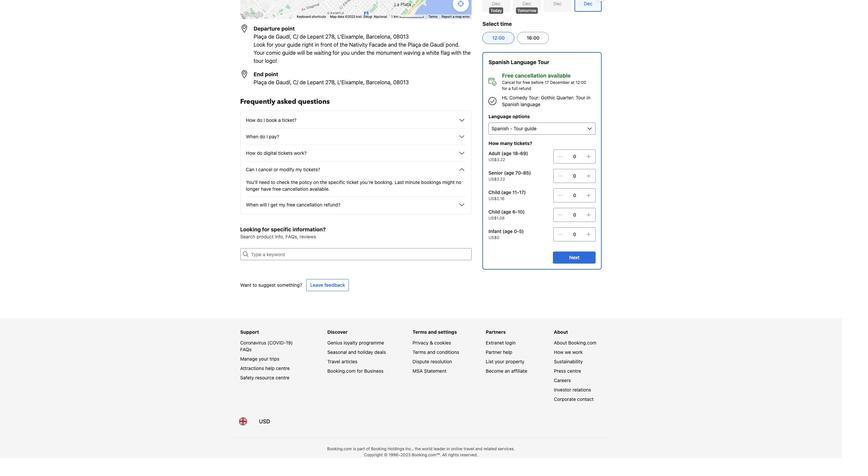 Task type: describe. For each thing, give the bounding box(es) containing it.
plaça for departure point plaça de gaudí, c/ de lepant 278, l'eixample, barcelona, 08013 look for your guide right in front of the nativity facade and the plaça de gaudí pond. your comic guide will be waiting for you under the monument waving a white flag with the tour logo!
[[254, 34, 267, 40]]

cancellation inside free cancellation available cancel for free before 17 december at 12:00 for a full refund
[[515, 73, 547, 79]]

geogr.
[[364, 15, 373, 19]]

lepant for end
[[307, 79, 324, 85]]

digital
[[264, 150, 277, 156]]

leave
[[310, 283, 323, 288]]

reviews
[[300, 234, 316, 240]]

tour inside hl comedy tour: gothic quarter: tour in spanish language
[[576, 95, 586, 101]]

0 vertical spatial 12:00
[[493, 35, 505, 41]]

gaudí
[[430, 42, 445, 48]]

of inside departure point plaça de gaudí, c/ de lepant 278, l'eixample, barcelona, 08013 look for your guide right in front of the nativity facade and the plaça de gaudí pond. your comic guide will be waiting for you under the monument waving a white flag with the tour logo!
[[334, 42, 339, 48]]

of inside booking.com is part of booking holdings inc., the world leader in online travel and related services. copyright © 1996–2023 booking.com™. all rights reserved.
[[366, 447, 370, 452]]

front
[[321, 42, 332, 48]]

we
[[565, 350, 571, 356]]

do for tickets
[[257, 150, 263, 156]]

the right the on
[[320, 180, 327, 185]]

frequently asked questions
[[240, 97, 330, 106]]

child for child (age 6-10)
[[489, 209, 500, 215]]

(age for 11-
[[502, 190, 512, 195]]

0 vertical spatial language
[[511, 59, 537, 65]]

departure point plaça de gaudí, c/ de lepant 278, l'eixample, barcelona, 08013 look for your guide right in front of the nativity facade and the plaça de gaudí pond. your comic guide will be waiting for you under the monument waving a white flag with the tour logo!
[[254, 26, 471, 64]]

specific inside 'looking for specific information? search product info, faqs, reviews'
[[271, 227, 292, 233]]

longer
[[246, 186, 260, 192]]

us$3.22 for adult
[[489, 157, 505, 162]]

about for about booking.com
[[554, 340, 567, 346]]

you'll
[[246, 180, 258, 185]]

booking.com for business link
[[328, 369, 384, 374]]

how do i book a ticket? button
[[246, 116, 466, 124]]

attractions
[[240, 366, 264, 372]]

i for get
[[268, 202, 269, 208]]

how for how do i book a ticket?
[[246, 117, 256, 123]]

coronavirus (covid-19) faqs link
[[240, 340, 293, 353]]

privacy & cookies
[[413, 340, 451, 346]]

attractions help centre link
[[240, 366, 290, 372]]

map
[[455, 15, 462, 19]]

genius
[[328, 340, 343, 346]]

spanish language tour
[[489, 59, 550, 65]]

your for manage your trips
[[259, 357, 269, 362]]

full
[[512, 86, 518, 91]]

at
[[571, 80, 575, 85]]

on
[[314, 180, 319, 185]]

(age for 70-
[[504, 170, 514, 176]]

under
[[351, 50, 365, 56]]

tickets? inside dropdown button
[[303, 167, 320, 173]]

0 for senior (age 70-85)
[[573, 173, 577, 179]]

point for departure
[[282, 26, 295, 32]]

point for end
[[265, 71, 278, 77]]

work?
[[294, 150, 307, 156]]

when do i pay? button
[[246, 133, 466, 141]]

child for child (age 11-17)
[[489, 190, 500, 195]]

pond.
[[446, 42, 460, 48]]

12:00 inside free cancellation available cancel for free before 17 december at 12:00 for a full refund
[[576, 80, 587, 85]]

gaudí, for end
[[276, 79, 292, 85]]

the inside booking.com is part of booking holdings inc., the world leader in online travel and related services. copyright © 1996–2023 booking.com™. all rights reserved.
[[415, 447, 421, 452]]

de down logo! at top
[[268, 79, 275, 85]]

booking.com for booking.com for business
[[328, 369, 356, 374]]

cancel
[[258, 167, 273, 173]]

how for how do digital tickets work?
[[246, 150, 256, 156]]

specific inside you'll need to check the policy on the specific ticket you're booking. last minute bookings might no longer have free cancellation available.
[[329, 180, 345, 185]]

a left map
[[453, 15, 455, 19]]

when for when will i get my free cancellation refund?
[[246, 202, 259, 208]]

about booking.com link
[[554, 340, 597, 346]]

travel articles link
[[328, 359, 358, 365]]

copyright
[[364, 453, 383, 458]]

the left policy at the top left
[[291, 180, 298, 185]]

corporate
[[554, 397, 576, 403]]

travel articles
[[328, 359, 358, 365]]

and for terms and conditions
[[427, 350, 436, 356]]

booking.
[[375, 180, 394, 185]]

seasonal
[[328, 350, 347, 356]]

for up full
[[517, 80, 522, 85]]

coronavirus (covid-19) faqs
[[240, 340, 293, 353]]

partner help
[[486, 350, 513, 356]]

select time
[[483, 21, 512, 27]]

my inside 'dropdown button'
[[279, 202, 285, 208]]

10)
[[518, 209, 525, 215]]

your for list your property
[[495, 359, 505, 365]]

terms for terms link
[[428, 15, 438, 19]]

cookies
[[435, 340, 451, 346]]

white
[[426, 50, 440, 56]]

do for book
[[257, 117, 263, 123]]

how for how we work
[[554, 350, 564, 356]]

help for attractions
[[265, 366, 275, 372]]

monument
[[376, 50, 402, 56]]

dispute resolution
[[413, 359, 452, 365]]

product
[[257, 234, 274, 240]]

c/ for end
[[293, 79, 298, 85]]

bookings
[[421, 180, 441, 185]]

will inside 'dropdown button'
[[260, 202, 267, 208]]

(age for 18-
[[502, 151, 512, 156]]

infant (age 0-5) us$0
[[489, 229, 524, 240]]

online
[[451, 447, 463, 452]]

when do i pay?
[[246, 134, 279, 140]]

1 vertical spatial guide
[[282, 50, 296, 56]]

nativity
[[349, 42, 368, 48]]

feedback
[[325, 283, 345, 288]]

deals
[[375, 350, 386, 356]]

comic
[[266, 50, 281, 56]]

property
[[506, 359, 525, 365]]

book
[[266, 117, 277, 123]]

1 vertical spatial plaça
[[408, 42, 421, 48]]

dec today
[[491, 1, 502, 13]]

when will i get my free cancellation refund?
[[246, 202, 341, 208]]

the down facade on the top left
[[367, 50, 375, 56]]

for up comic
[[267, 42, 274, 48]]

seasonal and holiday deals link
[[328, 350, 386, 356]]

in inside hl comedy tour: gothic quarter: tour in spanish language
[[587, 95, 591, 101]]

70-
[[516, 170, 523, 176]]

do for pay?
[[260, 134, 265, 140]]

comedy
[[510, 95, 528, 101]]

minute
[[405, 180, 420, 185]]

booking
[[371, 447, 387, 452]]

extranet login
[[486, 340, 516, 346]]

a inside departure point plaça de gaudí, c/ de lepant 278, l'eixample, barcelona, 08013 look for your guide right in front of the nativity facade and the plaça de gaudí pond. your comic guide will be waiting for you under the monument waving a white flag with the tour logo!
[[422, 50, 425, 56]]

resolution
[[431, 359, 452, 365]]

in inside departure point plaça de gaudí, c/ de lepant 278, l'eixample, barcelona, 08013 look for your guide right in front of the nativity facade and the plaça de gaudí pond. your comic guide will be waiting for you under the monument waving a white flag with the tour logo!
[[315, 42, 319, 48]]

0 horizontal spatial to
[[253, 283, 257, 288]]

69)
[[521, 151, 528, 156]]

language
[[521, 102, 541, 107]]

cancellation inside 'dropdown button'
[[297, 202, 323, 208]]

partners
[[486, 330, 506, 335]]

how for how many tickets?
[[489, 141, 499, 146]]

questions
[[298, 97, 330, 106]]

17
[[545, 80, 549, 85]]

cancellation inside you'll need to check the policy on the specific ticket you're booking. last minute bookings might no longer have free cancellation available.
[[282, 186, 309, 192]]

keyboard shortcuts
[[297, 15, 326, 19]]

discover
[[328, 330, 348, 335]]

the up waving
[[399, 42, 407, 48]]

shortcuts
[[312, 15, 326, 19]]

safety resource centre link
[[240, 375, 290, 381]]

pay?
[[269, 134, 279, 140]]

terms link
[[428, 15, 438, 19]]

de up "questions"
[[300, 79, 306, 85]]

i for pay?
[[267, 134, 268, 140]]

services.
[[498, 447, 515, 452]]

free cancellation available cancel for free before 17 december at 12:00 for a full refund
[[502, 73, 587, 91]]

trips
[[270, 357, 280, 362]]

will inside departure point plaça de gaudí, c/ de lepant 278, l'eixample, barcelona, 08013 look for your guide right in front of the nativity facade and the plaça de gaudí pond. your comic guide will be waiting for you under the monument waving a white flag with the tour logo!
[[297, 50, 305, 56]]

278, for end
[[326, 79, 336, 85]]

©2023
[[345, 15, 355, 19]]

centre for safety resource centre
[[276, 375, 290, 381]]

my inside dropdown button
[[296, 167, 302, 173]]

Type a keyword field
[[248, 249, 472, 261]]

l'eixample, for end
[[338, 79, 365, 85]]

a inside free cancellation available cancel for free before 17 december at 12:00 for a full refund
[[509, 86, 511, 91]]

16:00
[[527, 35, 540, 41]]



Task type: vqa. For each thing, say whether or not it's contained in the screenshot.
por at the right top of page
no



Task type: locate. For each thing, give the bounding box(es) containing it.
3 0 from the top
[[573, 193, 577, 198]]

of right front
[[334, 42, 339, 48]]

point inside departure point plaça de gaudí, c/ de lepant 278, l'eixample, barcelona, 08013 look for your guide right in front of the nativity facade and the plaça de gaudí pond. your comic guide will be waiting for you under the monument waving a white flag with the tour logo!
[[282, 26, 295, 32]]

1 vertical spatial do
[[260, 134, 265, 140]]

1 horizontal spatial free
[[287, 202, 295, 208]]

1 278, from the top
[[326, 34, 336, 40]]

become an affiliate
[[486, 369, 528, 374]]

i right can
[[256, 167, 257, 173]]

sustainability
[[554, 359, 583, 365]]

barcelona, for departure point plaça de gaudí, c/ de lepant 278, l'eixample, barcelona, 08013 look for your guide right in front of the nativity facade and the plaça de gaudí pond. your comic guide will be waiting for you under the monument waving a white flag with the tour logo!
[[366, 34, 392, 40]]

do left the 'book'
[[257, 117, 263, 123]]

2 vertical spatial terms
[[413, 350, 426, 356]]

child up us$1.08
[[489, 209, 500, 215]]

08013 down waving
[[394, 79, 409, 85]]

0 for infant (age 0-5)
[[573, 232, 577, 237]]

0 vertical spatial about
[[554, 330, 568, 335]]

barcelona, down monument at the left top
[[366, 79, 392, 85]]

0 vertical spatial tickets?
[[514, 141, 533, 146]]

press
[[554, 369, 566, 374]]

right
[[302, 42, 314, 48]]

12:00 right at
[[576, 80, 587, 85]]

when inside 'dropdown button'
[[246, 202, 259, 208]]

a right the 'book'
[[278, 117, 281, 123]]

dec for dec
[[554, 1, 562, 6]]

1 l'eixample, from the top
[[338, 34, 365, 40]]

free down check
[[273, 186, 281, 192]]

0 horizontal spatial free
[[273, 186, 281, 192]]

when left pay?
[[246, 134, 259, 140]]

child inside the child (age 6-10) us$1.08
[[489, 209, 500, 215]]

1 vertical spatial c/
[[293, 79, 298, 85]]

plaça up waving
[[408, 42, 421, 48]]

spanish up free
[[489, 59, 510, 65]]

a inside dropdown button
[[278, 117, 281, 123]]

i inside dropdown button
[[267, 134, 268, 140]]

language down hl
[[489, 114, 512, 119]]

de down departure
[[268, 34, 275, 40]]

help for partner
[[503, 350, 513, 356]]

logo!
[[265, 58, 277, 64]]

1 vertical spatial my
[[279, 202, 285, 208]]

(age inside the 'senior (age 70-85) us$3.22'
[[504, 170, 514, 176]]

2 vertical spatial cancellation
[[297, 202, 323, 208]]

1 vertical spatial free
[[273, 186, 281, 192]]

in up all at bottom
[[447, 447, 450, 452]]

when for when do i pay?
[[246, 134, 259, 140]]

278, up "questions"
[[326, 79, 336, 85]]

sustainability link
[[554, 359, 583, 365]]

278, for departure
[[326, 34, 336, 40]]

2 horizontal spatial your
[[495, 359, 505, 365]]

free inside 'dropdown button'
[[287, 202, 295, 208]]

1 vertical spatial help
[[265, 366, 275, 372]]

map region
[[240, 0, 472, 19]]

1 c/ from the top
[[293, 34, 298, 40]]

2 278, from the top
[[326, 79, 336, 85]]

available
[[548, 73, 571, 79]]

in right right
[[315, 42, 319, 48]]

travel
[[464, 447, 475, 452]]

and for terms and settings
[[428, 330, 437, 335]]

0 vertical spatial 08013
[[394, 34, 409, 40]]

terms down privacy at the bottom
[[413, 350, 426, 356]]

1 vertical spatial in
[[587, 95, 591, 101]]

(age left 70-
[[504, 170, 514, 176]]

spanish inside hl comedy tour: gothic quarter: tour in spanish language
[[502, 102, 520, 107]]

1 08013 from the top
[[394, 34, 409, 40]]

278, up front
[[326, 34, 336, 40]]

2 vertical spatial in
[[447, 447, 450, 452]]

0 vertical spatial of
[[334, 42, 339, 48]]

1 gaudí, from the top
[[276, 34, 292, 40]]

2 when from the top
[[246, 202, 259, 208]]

and up privacy & cookies link
[[428, 330, 437, 335]]

free right get
[[287, 202, 295, 208]]

nacional
[[374, 15, 387, 19]]

child (age 6-10) us$1.08
[[489, 209, 525, 221]]

and down 'loyalty'
[[348, 350, 357, 356]]

c/ up 'asked'
[[293, 79, 298, 85]]

2 us$3.22 from the top
[[489, 177, 505, 182]]

1 vertical spatial 278,
[[326, 79, 336, 85]]

2 0 from the top
[[573, 173, 577, 179]]

0 horizontal spatial tour
[[538, 59, 550, 65]]

0 horizontal spatial of
[[334, 42, 339, 48]]

1 horizontal spatial point
[[282, 26, 295, 32]]

1 dec from the left
[[492, 1, 501, 6]]

error
[[463, 15, 470, 19]]

guide right comic
[[282, 50, 296, 56]]

when will i get my free cancellation refund? button
[[246, 201, 466, 209]]

0 vertical spatial guide
[[287, 42, 301, 48]]

cancellation down available. at the left top of the page
[[297, 202, 323, 208]]

dec inside dec tomorrow
[[523, 1, 531, 6]]

how we work
[[554, 350, 583, 356]]

for left 'you'
[[333, 50, 340, 56]]

next button
[[553, 252, 596, 264]]

0 vertical spatial plaça
[[254, 34, 267, 40]]

0 vertical spatial cancellation
[[515, 73, 547, 79]]

will left be
[[297, 50, 305, 56]]

and for seasonal and holiday deals
[[348, 350, 357, 356]]

1 horizontal spatial of
[[366, 447, 370, 452]]

for down cancel
[[502, 86, 508, 91]]

can i cancel or modify my tickets?
[[246, 167, 320, 173]]

1 horizontal spatial specific
[[329, 180, 345, 185]]

us$3.22 for senior
[[489, 177, 505, 182]]

3 dec from the left
[[554, 1, 562, 6]]

4 0 from the top
[[573, 212, 577, 218]]

loyalty
[[344, 340, 358, 346]]

1 vertical spatial terms
[[413, 330, 427, 335]]

help down 'trips'
[[265, 366, 275, 372]]

and down &
[[427, 350, 436, 356]]

how
[[246, 117, 256, 123], [489, 141, 499, 146], [246, 150, 256, 156], [554, 350, 564, 356]]

select
[[483, 21, 499, 27]]

the right the with
[[463, 50, 471, 56]]

booking.com down "travel articles" link
[[328, 369, 356, 374]]

many
[[500, 141, 513, 146]]

0 for child (age 11-17)
[[573, 193, 577, 198]]

for inside 'looking for specific information? search product info, faqs, reviews'
[[262, 227, 270, 233]]

dispute resolution link
[[413, 359, 452, 365]]

c/ for departure
[[293, 34, 298, 40]]

1 vertical spatial gaudí,
[[276, 79, 292, 85]]

2 horizontal spatial free
[[523, 80, 530, 85]]

1 horizontal spatial in
[[447, 447, 450, 452]]

c/ inside end point plaça de gaudí, c/ de lepant 278, l'eixample, barcelona, 08013
[[293, 79, 298, 85]]

region
[[477, 0, 608, 14]]

conditions
[[437, 350, 459, 356]]

1 vertical spatial to
[[253, 283, 257, 288]]

1 us$3.22 from the top
[[489, 157, 505, 162]]

plaça up look
[[254, 34, 267, 40]]

2 child from the top
[[489, 209, 500, 215]]

booking.com left is
[[327, 447, 352, 452]]

child up us$2.16
[[489, 190, 500, 195]]

ticket?
[[282, 117, 297, 123]]

1 vertical spatial us$3.22
[[489, 177, 505, 182]]

2 l'eixample, from the top
[[338, 79, 365, 85]]

your
[[254, 50, 265, 56]]

c/ inside departure point plaça de gaudí, c/ de lepant 278, l'eixample, barcelona, 08013 look for your guide right in front of the nativity facade and the plaça de gaudí pond. your comic guide will be waiting for you under the monument waving a white flag with the tour logo!
[[293, 34, 298, 40]]

0 for child (age 6-10)
[[573, 212, 577, 218]]

booking.com
[[569, 340, 597, 346], [328, 369, 356, 374], [327, 447, 352, 452]]

safety resource centre
[[240, 375, 290, 381]]

1 horizontal spatial tickets?
[[514, 141, 533, 146]]

cancel
[[502, 80, 515, 85]]

0 vertical spatial will
[[297, 50, 305, 56]]

l'eixample, for departure
[[338, 34, 365, 40]]

0 horizontal spatial will
[[260, 202, 267, 208]]

08013 for departure point plaça de gaudí, c/ de lepant 278, l'eixample, barcelona, 08013 look for your guide right in front of the nativity facade and the plaça de gaudí pond. your comic guide will be waiting for you under the monument waving a white flag with the tour logo!
[[394, 34, 409, 40]]

child inside the child (age 11-17) us$2.16
[[489, 190, 500, 195]]

(age inside adult (age 18-69) us$3.22
[[502, 151, 512, 156]]

end point plaça de gaudí, c/ de lepant 278, l'eixample, barcelona, 08013
[[254, 71, 409, 85]]

your inside departure point plaça de gaudí, c/ de lepant 278, l'eixample, barcelona, 08013 look for your guide right in front of the nativity facade and the plaça de gaudí pond. your comic guide will be waiting for you under the monument waving a white flag with the tour logo!
[[275, 42, 286, 48]]

1 vertical spatial about
[[554, 340, 567, 346]]

0 horizontal spatial dec
[[492, 1, 501, 6]]

to right need at the left top of the page
[[271, 180, 275, 185]]

lepant inside departure point plaça de gaudí, c/ de lepant 278, l'eixample, barcelona, 08013 look for your guide right in front of the nativity facade and the plaça de gaudí pond. your comic guide will be waiting for you under the monument waving a white flag with the tour logo!
[[307, 34, 324, 40]]

frequently
[[240, 97, 275, 106]]

1 vertical spatial booking.com
[[328, 369, 356, 374]]

the
[[340, 42, 348, 48], [399, 42, 407, 48], [367, 50, 375, 56], [463, 50, 471, 56], [291, 180, 298, 185], [320, 180, 327, 185], [415, 447, 421, 452]]

dec for dec today
[[492, 1, 501, 6]]

0 vertical spatial to
[[271, 180, 275, 185]]

18-
[[513, 151, 521, 156]]

2 c/ from the top
[[293, 79, 298, 85]]

1 vertical spatial tour
[[576, 95, 586, 101]]

spanish
[[489, 59, 510, 65], [502, 102, 520, 107]]

lepant inside end point plaça de gaudí, c/ de lepant 278, l'eixample, barcelona, 08013
[[307, 79, 324, 85]]

0 vertical spatial us$3.22
[[489, 157, 505, 162]]

lepant for departure
[[307, 34, 324, 40]]

dec up "tomorrow"
[[523, 1, 531, 6]]

for left business
[[357, 369, 363, 374]]

(age for 6-
[[502, 209, 512, 215]]

point
[[282, 26, 295, 32], [265, 71, 278, 77]]

booking.com for business
[[328, 369, 384, 374]]

1 vertical spatial l'eixample,
[[338, 79, 365, 85]]

2 gaudí, from the top
[[276, 79, 292, 85]]

become an affiliate link
[[486, 369, 528, 374]]

and right travel
[[476, 447, 483, 452]]

(age inside the child (age 11-17) us$2.16
[[502, 190, 512, 195]]

investor relations
[[554, 387, 592, 393]]

info,
[[275, 234, 284, 240]]

language up free
[[511, 59, 537, 65]]

specific left ticket
[[329, 180, 345, 185]]

(age left 11-
[[502, 190, 512, 195]]

language
[[511, 59, 537, 65], [489, 114, 512, 119]]

when inside dropdown button
[[246, 134, 259, 140]]

help up list your property
[[503, 350, 513, 356]]

about up about booking.com link
[[554, 330, 568, 335]]

i
[[264, 117, 265, 123], [267, 134, 268, 140], [256, 167, 257, 173], [268, 202, 269, 208]]

centre
[[276, 366, 290, 372], [568, 369, 581, 374], [276, 375, 290, 381]]

0 horizontal spatial my
[[279, 202, 285, 208]]

waiting
[[314, 50, 331, 56]]

you'll need to check the policy on the specific ticket you're booking. last minute bookings might no longer have free cancellation available.
[[246, 180, 462, 192]]

17)
[[519, 190, 526, 195]]

0 horizontal spatial in
[[315, 42, 319, 48]]

flag
[[441, 50, 450, 56]]

de up right
[[300, 34, 306, 40]]

how left we
[[554, 350, 564, 356]]

your
[[275, 42, 286, 48], [259, 357, 269, 362], [495, 359, 505, 365]]

us$3.22 inside the 'senior (age 70-85) us$3.22'
[[489, 177, 505, 182]]

de up white
[[423, 42, 429, 48]]

centre down 'trips'
[[276, 366, 290, 372]]

l'eixample, up the nativity
[[338, 34, 365, 40]]

gaudí, for departure
[[276, 34, 292, 40]]

278, inside departure point plaça de gaudí, c/ de lepant 278, l'eixample, barcelona, 08013 look for your guide right in front of the nativity facade and the plaça de gaudí pond. your comic guide will be waiting for you under the monument waving a white flag with the tour logo!
[[326, 34, 336, 40]]

0 for adult (age 18-69)
[[573, 154, 577, 159]]

1 horizontal spatial help
[[503, 350, 513, 356]]

how do digital tickets work? button
[[246, 149, 466, 157]]

how up adult
[[489, 141, 499, 146]]

login
[[505, 340, 516, 346]]

terms for terms and settings
[[413, 330, 427, 335]]

i left pay?
[[267, 134, 268, 140]]

about up we
[[554, 340, 567, 346]]

l'eixample, down 'you'
[[338, 79, 365, 85]]

work
[[573, 350, 583, 356]]

something?
[[277, 283, 302, 288]]

i left the 'book'
[[264, 117, 265, 123]]

2 vertical spatial plaça
[[254, 79, 267, 85]]

with
[[451, 50, 462, 56]]

0 vertical spatial do
[[257, 117, 263, 123]]

1 vertical spatial will
[[260, 202, 267, 208]]

the right inc.,
[[415, 447, 421, 452]]

free inside free cancellation available cancel for free before 17 december at 12:00 for a full refund
[[523, 80, 530, 85]]

0 vertical spatial in
[[315, 42, 319, 48]]

tickets?
[[514, 141, 533, 146], [303, 167, 320, 173]]

1 about from the top
[[554, 330, 568, 335]]

do left pay?
[[260, 134, 265, 140]]

spanish down hl
[[502, 102, 520, 107]]

world
[[422, 447, 433, 452]]

barcelona, inside end point plaça de gaudí, c/ de lepant 278, l'eixample, barcelona, 08013
[[366, 79, 392, 85]]

or
[[274, 167, 278, 173]]

guide left right
[[287, 42, 301, 48]]

(age left 6-
[[502, 209, 512, 215]]

investor
[[554, 387, 572, 393]]

2 08013 from the top
[[394, 79, 409, 85]]

1 horizontal spatial tour
[[576, 95, 586, 101]]

0 vertical spatial gaudí,
[[276, 34, 292, 40]]

1 vertical spatial 08013
[[394, 79, 409, 85]]

how many tickets?
[[489, 141, 533, 146]]

l'eixample, inside end point plaça de gaudí, c/ de lepant 278, l'eixample, barcelona, 08013
[[338, 79, 365, 85]]

0 horizontal spatial specific
[[271, 227, 292, 233]]

0 vertical spatial l'eixample,
[[338, 34, 365, 40]]

your up comic
[[275, 42, 286, 48]]

i left get
[[268, 202, 269, 208]]

0 horizontal spatial point
[[265, 71, 278, 77]]

and up monument at the left top
[[388, 42, 397, 48]]

barcelona, up facade on the top left
[[366, 34, 392, 40]]

tickets? up the on
[[303, 167, 320, 173]]

plaça for end point plaça de gaudí, c/ de lepant 278, l'eixample, barcelona, 08013
[[254, 79, 267, 85]]

your down partner help
[[495, 359, 505, 365]]

inst.
[[356, 15, 363, 19]]

1 horizontal spatial dec
[[523, 1, 531, 6]]

0 vertical spatial child
[[489, 190, 500, 195]]

2 vertical spatial free
[[287, 202, 295, 208]]

will left get
[[260, 202, 267, 208]]

gaudí, down departure
[[276, 34, 292, 40]]

asked
[[277, 97, 296, 106]]

us$1.08
[[489, 216, 505, 221]]

0 vertical spatial spanish
[[489, 59, 510, 65]]

1 lepant from the top
[[307, 34, 324, 40]]

gaudí, up "frequently asked questions"
[[276, 79, 292, 85]]

the up 'you'
[[340, 42, 348, 48]]

2 barcelona, from the top
[[366, 79, 392, 85]]

plaça inside end point plaça de gaudí, c/ de lepant 278, l'eixample, barcelona, 08013
[[254, 79, 267, 85]]

gaudí, inside departure point plaça de gaudí, c/ de lepant 278, l'eixample, barcelona, 08013 look for your guide right in front of the nativity facade and the plaça de gaudí pond. your comic guide will be waiting for you under the monument waving a white flag with the tour logo!
[[276, 34, 292, 40]]

1 vertical spatial language
[[489, 114, 512, 119]]

1 horizontal spatial will
[[297, 50, 305, 56]]

us$2.16
[[489, 196, 505, 201]]

us$3.22 inside adult (age 18-69) us$3.22
[[489, 157, 505, 162]]

i inside 'dropdown button'
[[268, 202, 269, 208]]

region containing dec
[[477, 0, 608, 14]]

(age inside "infant (age 0-5) us$0"
[[503, 229, 513, 234]]

terms left the report at the top right of the page
[[428, 15, 438, 19]]

1 0 from the top
[[573, 154, 577, 159]]

2 dec from the left
[[523, 1, 531, 6]]

business
[[364, 369, 384, 374]]

refund?
[[324, 202, 341, 208]]

point right end
[[265, 71, 278, 77]]

1 vertical spatial when
[[246, 202, 259, 208]]

of right part
[[366, 447, 370, 452]]

1 when from the top
[[246, 134, 259, 140]]

for up product
[[262, 227, 270, 233]]

terms for terms and conditions
[[413, 350, 426, 356]]

5 0 from the top
[[573, 232, 577, 237]]

senior (age 70-85) us$3.22
[[489, 170, 531, 182]]

c/ down keyboard
[[293, 34, 298, 40]]

0 vertical spatial my
[[296, 167, 302, 173]]

free for cancellation
[[523, 80, 530, 85]]

0 vertical spatial booking.com
[[569, 340, 597, 346]]

about for about
[[554, 330, 568, 335]]

0 vertical spatial point
[[282, 26, 295, 32]]

1 horizontal spatial your
[[275, 42, 286, 48]]

us$3.22 down the senior
[[489, 177, 505, 182]]

when down longer
[[246, 202, 259, 208]]

barcelona, inside departure point plaça de gaudí, c/ de lepant 278, l'eixample, barcelona, 08013 look for your guide right in front of the nativity facade and the plaça de gaudí pond. your comic guide will be waiting for you under the monument waving a white flag with the tour logo!
[[366, 34, 392, 40]]

1996–2023
[[389, 453, 411, 458]]

0 vertical spatial lepant
[[307, 34, 324, 40]]

1 vertical spatial tickets?
[[303, 167, 320, 173]]

l'eixample, inside departure point plaça de gaudí, c/ de lepant 278, l'eixample, barcelona, 08013 look for your guide right in front of the nativity facade and the plaça de gaudí pond. your comic guide will be waiting for you under the monument waving a white flag with the tour logo!
[[338, 34, 365, 40]]

0 vertical spatial terms
[[428, 15, 438, 19]]

1 vertical spatial of
[[366, 447, 370, 452]]

1 horizontal spatial to
[[271, 180, 275, 185]]

quarter:
[[557, 95, 575, 101]]

0 horizontal spatial tickets?
[[303, 167, 320, 173]]

holiday
[[358, 350, 373, 356]]

2 vertical spatial booking.com
[[327, 447, 352, 452]]

how up can
[[246, 150, 256, 156]]

0 horizontal spatial 12:00
[[493, 35, 505, 41]]

to inside you'll need to check the policy on the specific ticket you're booking. last minute bookings might no longer have free cancellation available.
[[271, 180, 275, 185]]

km
[[394, 15, 399, 19]]

centre right resource
[[276, 375, 290, 381]]

search
[[240, 234, 255, 240]]

free for will
[[287, 202, 295, 208]]

specific up 'info,'
[[271, 227, 292, 233]]

booking.com up work
[[569, 340, 597, 346]]

0 vertical spatial specific
[[329, 180, 345, 185]]

do inside dropdown button
[[260, 134, 265, 140]]

corporate contact link
[[554, 397, 594, 403]]

08013 for end point plaça de gaudí, c/ de lepant 278, l'eixample, barcelona, 08013
[[394, 79, 409, 85]]

1 child from the top
[[489, 190, 500, 195]]

end
[[254, 71, 264, 77]]

0 vertical spatial barcelona,
[[366, 34, 392, 40]]

in inside booking.com is part of booking holdings inc., the world leader in online travel and related services. copyright © 1996–2023 booking.com™. all rights reserved.
[[447, 447, 450, 452]]

extranet login link
[[486, 340, 516, 346]]

and inside departure point plaça de gaudí, c/ de lepant 278, l'eixample, barcelona, 08013 look for your guide right in front of the nativity facade and the plaça de gaudí pond. your comic guide will be waiting for you under the monument waving a white flag with the tour logo!
[[388, 42, 397, 48]]

(age for 0-
[[503, 229, 513, 234]]

1 horizontal spatial my
[[296, 167, 302, 173]]

senior
[[489, 170, 503, 176]]

0 vertical spatial help
[[503, 350, 513, 356]]

©
[[384, 453, 388, 458]]

a left full
[[509, 86, 511, 91]]

08013 inside end point plaça de gaudí, c/ de lepant 278, l'eixample, barcelona, 08013
[[394, 79, 409, 85]]

dec right dec tomorrow
[[554, 1, 562, 6]]

us$3.22 down adult
[[489, 157, 505, 162]]

point inside end point plaça de gaudí, c/ de lepant 278, l'eixample, barcelona, 08013
[[265, 71, 278, 77]]

0 vertical spatial 278,
[[326, 34, 336, 40]]

2 horizontal spatial dec
[[554, 1, 562, 6]]

i for book
[[264, 117, 265, 123]]

careers
[[554, 378, 571, 384]]

1 vertical spatial lepant
[[307, 79, 324, 85]]

5)
[[519, 229, 524, 234]]

partner
[[486, 350, 502, 356]]

coronavirus
[[240, 340, 266, 346]]

barcelona, for end point plaça de gaudí, c/ de lepant 278, l'eixample, barcelona, 08013
[[366, 79, 392, 85]]

0 vertical spatial free
[[523, 80, 530, 85]]

to
[[271, 180, 275, 185], [253, 283, 257, 288]]

my right modify
[[296, 167, 302, 173]]

centre for attractions help centre
[[276, 366, 290, 372]]

0 horizontal spatial your
[[259, 357, 269, 362]]

1 vertical spatial spanish
[[502, 102, 520, 107]]

dec up today on the top of page
[[492, 1, 501, 6]]

1 vertical spatial 12:00
[[576, 80, 587, 85]]

2 vertical spatial do
[[257, 150, 263, 156]]

1 vertical spatial child
[[489, 209, 500, 215]]

1 vertical spatial point
[[265, 71, 278, 77]]

can i cancel or modify my tickets? button
[[246, 166, 466, 174]]

(age inside the child (age 6-10) us$1.08
[[502, 209, 512, 215]]

booking.com is part of booking holdings inc., the world leader in online travel and related services. copyright © 1996–2023 booking.com™. all rights reserved.
[[327, 447, 515, 458]]

1 vertical spatial cancellation
[[282, 186, 309, 192]]

dec for dec tomorrow
[[523, 1, 531, 6]]

free inside you'll need to check the policy on the specific ticket you're booking. last minute bookings might no longer have free cancellation available.
[[273, 186, 281, 192]]

genius loyalty programme
[[328, 340, 384, 346]]

1 vertical spatial barcelona,
[[366, 79, 392, 85]]

tour right quarter:
[[576, 95, 586, 101]]

guide
[[287, 42, 301, 48], [282, 50, 296, 56]]

terms and conditions link
[[413, 350, 459, 356]]

0 vertical spatial c/
[[293, 34, 298, 40]]

contact
[[577, 397, 594, 403]]

1 barcelona, from the top
[[366, 34, 392, 40]]

booking.com for booking.com is part of booking holdings inc., the world leader in online travel and related services. copyright © 1996–2023 booking.com™. all rights reserved.
[[327, 447, 352, 452]]

google image
[[242, 10, 264, 19]]

gaudí, inside end point plaça de gaudí, c/ de lepant 278, l'eixample, barcelona, 08013
[[276, 79, 292, 85]]

278, inside end point plaça de gaudí, c/ de lepant 278, l'eixample, barcelona, 08013
[[326, 79, 336, 85]]

2 about from the top
[[554, 340, 567, 346]]

plaça down end
[[254, 79, 267, 85]]

my right get
[[279, 202, 285, 208]]

do left digital
[[257, 150, 263, 156]]

leave feedback
[[310, 283, 345, 288]]

dec inside dec button
[[554, 1, 562, 6]]

inc.,
[[406, 447, 414, 452]]

0 vertical spatial tour
[[538, 59, 550, 65]]

2 lepant from the top
[[307, 79, 324, 85]]

and inside booking.com is part of booking holdings inc., the world leader in online travel and related services. copyright © 1996–2023 booking.com™. all rights reserved.
[[476, 447, 483, 452]]

centre down sustainability
[[568, 369, 581, 374]]

you're
[[360, 180, 374, 185]]

1 horizontal spatial 12:00
[[576, 80, 587, 85]]

lepant up right
[[307, 34, 324, 40]]

tour up free cancellation available cancel for free before 17 december at 12:00 for a full refund
[[538, 59, 550, 65]]

booking.com inside booking.com is part of booking holdings inc., the world leader in online travel and related services. copyright © 1996–2023 booking.com™. all rights reserved.
[[327, 447, 352, 452]]

cancellation up the before
[[515, 73, 547, 79]]

0 vertical spatial when
[[246, 134, 259, 140]]

2 horizontal spatial in
[[587, 95, 591, 101]]

08013 inside departure point plaça de gaudí, c/ de lepant 278, l'eixample, barcelona, 08013 look for your guide right in front of the nativity facade and the plaça de gaudí pond. your comic guide will be waiting for you under the monument waving a white flag with the tour logo!
[[394, 34, 409, 40]]

1 vertical spatial specific
[[271, 227, 292, 233]]

for
[[267, 42, 274, 48], [333, 50, 340, 56], [517, 80, 522, 85], [502, 86, 508, 91], [262, 227, 270, 233], [357, 369, 363, 374]]

today
[[491, 8, 502, 13]]

dec inside dec today
[[492, 1, 501, 6]]



